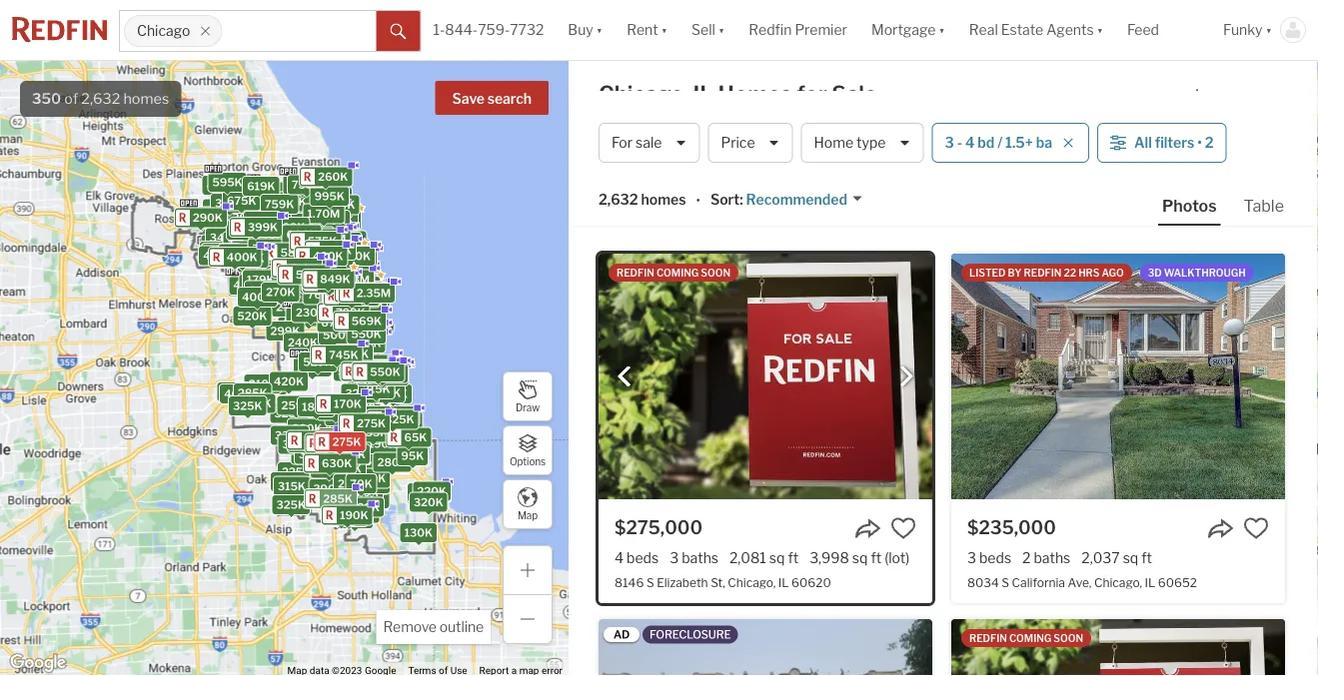 Task type: vqa. For each thing, say whether or not it's contained in the screenshot.
S to the left
yes



Task type: locate. For each thing, give the bounding box(es) containing it.
240k up 140k
[[322, 432, 353, 445]]

220k down 155k at the bottom left
[[314, 447, 344, 460]]

redfin down 8034
[[970, 633, 1007, 645]]

0 vertical spatial 250k
[[262, 300, 292, 313]]

750k down the 819k on the top left of the page
[[253, 242, 282, 255]]

240k down 95k
[[416, 486, 447, 499]]

1 s from the left
[[647, 575, 654, 590]]

8146
[[615, 575, 644, 590]]

2 horizontal spatial sq
[[1123, 550, 1139, 567]]

409k
[[254, 285, 284, 298]]

595k down 569k
[[351, 337, 381, 350]]

2 beds from the left
[[979, 550, 1012, 567]]

chicago, down 2,081
[[728, 575, 776, 590]]

365k
[[372, 442, 402, 455]]

420k up 535k
[[265, 221, 295, 234]]

baths up california
[[1034, 550, 1071, 567]]

3.30m
[[334, 257, 369, 270]]

1 vertical spatial 640k
[[312, 277, 342, 290]]

3 ft from the left
[[1142, 550, 1152, 567]]

5 ▾ from the left
[[1097, 21, 1103, 38]]

1 horizontal spatial 250k
[[413, 487, 443, 500]]

1.05m
[[313, 233, 346, 246], [369, 376, 402, 389]]

0 horizontal spatial 340k
[[210, 231, 240, 244]]

s for $235,000
[[1002, 575, 1010, 590]]

270k up 100k
[[355, 463, 384, 476]]

525k
[[279, 226, 309, 239], [300, 230, 330, 243]]

▾ right buy
[[596, 21, 603, 38]]

49k
[[317, 416, 339, 429]]

s right 8034
[[1002, 575, 1010, 590]]

s for $275,000
[[647, 575, 654, 590]]

299k down "79.9k"
[[270, 325, 300, 338]]

250k down 95k
[[413, 487, 443, 500]]

redfin coming soon down 2,632 homes •
[[617, 267, 731, 279]]

coming down california
[[1009, 633, 1052, 645]]

185k down 77.5k
[[341, 513, 369, 526]]

499k
[[325, 198, 355, 211]]

1.55m
[[346, 289, 379, 302]]

0 horizontal spatial 250k
[[262, 300, 292, 313]]

2,632 inside 2,632 homes •
[[599, 191, 638, 208]]

beds up 8034
[[979, 550, 1012, 567]]

225k down 77.5k
[[334, 511, 363, 524]]

0 horizontal spatial beds
[[627, 550, 659, 567]]

4 up 8146
[[615, 550, 624, 567]]

• inside 2,632 homes •
[[696, 193, 701, 210]]

0 vertical spatial coming
[[657, 267, 699, 279]]

3,998 sq ft (lot)
[[810, 550, 910, 567]]

0 vertical spatial 4
[[965, 134, 975, 151]]

699k
[[351, 286, 381, 299], [367, 368, 398, 381]]

s
[[647, 575, 654, 590], [1002, 575, 1010, 590]]

2,037
[[1082, 550, 1120, 567]]

2 vertical spatial 849k
[[324, 316, 354, 329]]

585k
[[304, 243, 335, 256], [280, 246, 311, 259], [339, 269, 370, 282]]

300k
[[300, 303, 331, 316], [252, 379, 283, 392], [292, 437, 322, 450], [356, 440, 387, 453], [299, 448, 330, 461], [379, 450, 409, 463]]

189k
[[339, 435, 367, 448], [345, 460, 373, 473], [351, 501, 380, 514]]

1 horizontal spatial •
[[1198, 134, 1202, 151]]

2 favorite button checkbox from the left
[[1243, 516, 1269, 542]]

baths for $275,000
[[682, 550, 719, 567]]

ft for $235,000
[[1142, 550, 1152, 567]]

1 vertical spatial 380k
[[221, 386, 252, 399]]

1 ▾ from the left
[[596, 21, 603, 38]]

95k
[[401, 450, 424, 463]]

▾ right the sell
[[719, 21, 725, 38]]

530k
[[224, 246, 255, 259]]

220k down 95k
[[417, 485, 447, 498]]

for
[[612, 134, 633, 151]]

263k
[[352, 441, 381, 454]]

1 horizontal spatial favorite button checkbox
[[1243, 516, 1269, 542]]

1 horizontal spatial soon
[[1054, 633, 1083, 645]]

60620
[[792, 575, 831, 590]]

0 vertical spatial 225k
[[318, 442, 347, 455]]

185k
[[302, 401, 330, 414], [341, 513, 369, 526]]

▾ right rent
[[661, 21, 668, 38]]

s right 8146
[[647, 575, 654, 590]]

425k
[[335, 254, 364, 267], [286, 259, 316, 272], [294, 289, 324, 302]]

1 horizontal spatial ft
[[871, 550, 882, 567]]

570k
[[294, 188, 323, 201], [328, 236, 357, 249], [329, 292, 359, 305], [343, 319, 373, 332]]

1 horizontal spatial 580k
[[296, 268, 326, 281]]

hrs
[[1079, 267, 1100, 279]]

399k
[[232, 212, 262, 225], [248, 221, 278, 234], [347, 282, 377, 295]]

150k
[[348, 398, 376, 411]]

630k
[[322, 458, 352, 471]]

0 vertical spatial 340k
[[257, 217, 287, 230]]

1 vertical spatial 395k
[[249, 284, 279, 297]]

189k up 339k
[[339, 435, 367, 448]]

375k down 630k
[[322, 472, 352, 485]]

1-844-759-7732 link
[[433, 21, 544, 38]]

260k up 81k
[[326, 496, 356, 509]]

2 horizontal spatial il
[[1145, 575, 1156, 590]]

285k
[[298, 361, 327, 374], [349, 365, 379, 378], [238, 387, 268, 400], [321, 404, 351, 417], [338, 446, 368, 459], [323, 493, 353, 506], [337, 493, 366, 506]]

0 horizontal spatial coming
[[657, 267, 699, 279]]

sort
[[711, 191, 740, 208]]

0 vertical spatial 284k
[[364, 418, 394, 431]]

-
[[957, 134, 962, 151]]

390k down "69.2k"
[[313, 483, 344, 496]]

1 horizontal spatial beds
[[979, 550, 1012, 567]]

2 inside "button"
[[1205, 134, 1214, 151]]

0 horizontal spatial 725k
[[282, 245, 311, 258]]

favorite button image
[[1243, 516, 1269, 542]]

580k up 770k
[[296, 268, 326, 281]]

2 vertical spatial 200k
[[307, 488, 338, 501]]

0 vertical spatial 699k
[[351, 286, 381, 299]]

3 - 4 bd / 1.5+ ba
[[945, 134, 1052, 151]]

844-
[[445, 21, 478, 38]]

74.9k
[[329, 410, 361, 423]]

570k up 1.06m
[[294, 188, 323, 201]]

770k
[[302, 287, 331, 300]]

0 horizontal spatial baths
[[682, 550, 719, 567]]

favorite button checkbox for $275,000
[[891, 516, 917, 542]]

725k up 710k at top left
[[282, 245, 311, 258]]

2 s from the left
[[1002, 575, 1010, 590]]

0 horizontal spatial 1.05m
[[313, 233, 346, 246]]

290k down 345k
[[193, 211, 223, 224]]

1 horizontal spatial 725k
[[329, 293, 358, 306]]

420k down 529k
[[274, 376, 304, 389]]

1 vertical spatial 595k
[[227, 235, 258, 248]]

3
[[945, 134, 954, 151], [338, 291, 346, 304], [317, 295, 324, 308], [670, 550, 679, 567], [968, 550, 976, 567]]

846k
[[327, 254, 357, 267]]

None search field
[[222, 11, 376, 51]]

type
[[857, 134, 886, 151]]

0 vertical spatial 595k
[[212, 176, 243, 189]]

1 horizontal spatial il
[[778, 575, 789, 590]]

1 sq from the left
[[769, 550, 785, 567]]

259k down 529k
[[281, 399, 311, 412]]

remove chicago image
[[199, 25, 211, 37]]

1 vertical spatial 1.10m
[[307, 281, 339, 294]]

sell ▾
[[692, 21, 725, 38]]

290k down 396k
[[349, 438, 379, 451]]

2 horizontal spatial 200k
[[307, 488, 338, 501]]

1 horizontal spatial redfin coming soon
[[970, 633, 1083, 645]]

2 horizontal spatial 599k
[[371, 387, 401, 400]]

0 horizontal spatial s
[[647, 575, 654, 590]]

485k
[[345, 274, 376, 287]]

sq right 2,081
[[769, 550, 785, 567]]

545k up 389k
[[277, 196, 307, 209]]

2 ▾ from the left
[[661, 21, 668, 38]]

1 vertical spatial 420k
[[274, 376, 304, 389]]

189k up 70k
[[345, 460, 373, 473]]

2,632 down for
[[599, 191, 638, 208]]

950k up 710k at top left
[[289, 244, 320, 257]]

200k up 295k
[[267, 281, 297, 294]]

750k up the 759k
[[292, 178, 322, 191]]

250k down 409k
[[262, 300, 292, 313]]

1 beds from the left
[[627, 550, 659, 567]]

650k
[[315, 214, 346, 227], [310, 242, 341, 255], [312, 279, 342, 292]]

next button image
[[897, 367, 917, 387]]

130k up 263k
[[353, 425, 381, 438]]

599k down 279k
[[371, 387, 401, 400]]

130k down 329k
[[404, 527, 433, 540]]

0 horizontal spatial 199k
[[248, 301, 277, 314]]

1 vertical spatial 375k
[[242, 397, 271, 410]]

1 horizontal spatial baths
[[1034, 550, 1071, 567]]

0 vertical spatial 170k
[[334, 398, 362, 411]]

▾ for buy ▾
[[596, 21, 603, 38]]

(lot)
[[885, 550, 910, 567]]

1 vertical spatial 699k
[[367, 368, 398, 381]]

1 horizontal spatial 380k
[[282, 285, 313, 298]]

184k
[[419, 487, 447, 500]]

ft right "2,037"
[[1142, 550, 1152, 567]]

260k
[[318, 170, 348, 183], [396, 435, 426, 448], [326, 496, 356, 509]]

300k up 265k
[[356, 440, 387, 453]]

520k down 415k
[[206, 238, 235, 251]]

6 ▾ from the left
[[1266, 21, 1272, 38]]

2 vertical spatial 225k
[[334, 511, 363, 524]]

2.20m
[[341, 292, 376, 305]]

185k up 49k
[[302, 401, 330, 414]]

299k down the 759k
[[274, 217, 304, 230]]

180k
[[374, 443, 402, 456]]

1 vertical spatial 299k
[[270, 325, 300, 338]]

for
[[797, 80, 827, 107]]

1 vertical spatial 2.00m
[[350, 296, 385, 309]]

39.9k
[[385, 415, 418, 428]]

390k up 179k
[[234, 252, 264, 265]]

675k
[[227, 194, 256, 207], [261, 262, 291, 275], [301, 290, 330, 303], [321, 316, 351, 329]]

259k up 396k
[[358, 410, 387, 423]]

0 vertical spatial 1.25m
[[307, 238, 339, 251]]

529k
[[303, 356, 333, 369]]

2 baths from the left
[[1034, 550, 1071, 567]]

1 horizontal spatial 520k
[[237, 310, 267, 323]]

save search
[[452, 90, 532, 107]]

1 horizontal spatial 390k
[[313, 483, 344, 496]]

130k up 81k
[[329, 496, 357, 509]]

179k
[[247, 273, 274, 286]]

190k down 279k
[[379, 388, 408, 401]]

1 vertical spatial 200k
[[267, 281, 297, 294]]

300k down 80k
[[379, 450, 409, 463]]

480k
[[206, 179, 237, 192], [206, 247, 237, 260], [313, 250, 343, 263], [352, 371, 383, 384]]

1 ft from the left
[[788, 550, 799, 567]]

284k down 150k
[[364, 418, 394, 431]]

170k up 116k
[[350, 417, 378, 430]]

600k
[[269, 225, 300, 238], [286, 229, 317, 242], [335, 242, 366, 255], [279, 267, 310, 280], [289, 269, 319, 282]]

375k left 74.9k
[[242, 397, 271, 410]]

1 vertical spatial 390k
[[313, 483, 344, 496]]

soon
[[701, 267, 731, 279], [1054, 633, 1083, 645]]

remove outline
[[383, 619, 484, 636]]

0 horizontal spatial redfin coming soon
[[617, 267, 731, 279]]

• inside "button"
[[1198, 134, 1202, 151]]

599k up 924k
[[275, 249, 305, 262]]

350
[[32, 90, 61, 107]]

homes inside 2,632 homes •
[[641, 191, 686, 208]]

beds for $235,000
[[979, 550, 1012, 567]]

1 favorite button checkbox from the left
[[891, 516, 917, 542]]

▾ right the agents
[[1097, 21, 1103, 38]]

580k down 745k
[[338, 365, 368, 378]]

220k left 140k
[[295, 448, 325, 461]]

previous button image
[[615, 367, 635, 387]]

1 horizontal spatial 950k
[[327, 314, 358, 327]]

• right filters
[[1198, 134, 1202, 151]]

170k
[[334, 398, 362, 411], [350, 417, 378, 430]]

270k down 710k at top left
[[283, 276, 312, 289]]

1 vertical spatial redfin coming soon
[[970, 633, 1083, 645]]

chicago, for $275,000
[[728, 575, 776, 590]]

2 vertical spatial 625k
[[359, 364, 388, 377]]

0 horizontal spatial homes
[[123, 90, 169, 107]]

real
[[969, 21, 998, 38]]

217k
[[333, 412, 360, 425]]

2 baths
[[1023, 550, 1071, 567]]

remove 3 - 4 bd / 1.5+ ba image
[[1062, 137, 1074, 149]]

elizabeth
[[657, 575, 708, 590]]

all filters • 2
[[1134, 134, 1214, 151]]

0 vertical spatial 1.05m
[[313, 233, 346, 246]]

1 baths from the left
[[682, 550, 719, 567]]

0 vertical spatial 130k
[[353, 425, 381, 438]]

3 ▾ from the left
[[719, 21, 725, 38]]

200k down 345k
[[187, 213, 217, 226]]

0 horizontal spatial 950k
[[289, 244, 320, 257]]

284k
[[364, 418, 394, 431], [355, 478, 385, 491]]

1.90m
[[340, 254, 373, 266]]

2 vertical spatial 190k
[[340, 509, 368, 522]]

il left the 60620
[[778, 575, 789, 590]]

0 vertical spatial 849k
[[320, 273, 350, 286]]

595k up 519k
[[227, 235, 258, 248]]

sq right '3,998'
[[852, 550, 868, 567]]

350 of 2,632 homes
[[32, 90, 169, 107]]

899k
[[340, 271, 370, 284]]

340k up 540k
[[257, 217, 287, 230]]

1 horizontal spatial 185k
[[341, 513, 369, 526]]

4 ▾ from the left
[[939, 21, 945, 38]]

2 vertical spatial 650k
[[312, 279, 342, 292]]

500k up 295k
[[258, 284, 288, 297]]

1 horizontal spatial sq
[[852, 550, 868, 567]]

beds for $275,000
[[627, 550, 659, 567]]

0 vertical spatial 725k
[[282, 245, 311, 258]]

570k up 799k
[[329, 292, 359, 305]]

agents
[[1047, 21, 1094, 38]]

▾ for funky ▾
[[1266, 21, 1272, 38]]

1 vertical spatial 250k
[[413, 487, 443, 500]]

chicago, up sale
[[599, 80, 689, 107]]

1 vertical spatial 995k
[[326, 270, 356, 283]]

520k down 409k
[[237, 310, 267, 323]]

475k up 389k
[[277, 195, 307, 208]]

1 vertical spatial 225k
[[282, 466, 311, 479]]

395k right 289k
[[235, 245, 265, 258]]

0 horizontal spatial soon
[[701, 267, 731, 279]]

• for filters
[[1198, 134, 1202, 151]]

395k up 263k
[[354, 425, 384, 438]]

924k
[[286, 265, 315, 278]]

580k down 519k
[[243, 278, 274, 291]]

redfin
[[749, 21, 792, 38]]

769k
[[307, 288, 337, 301]]

▾ right funky
[[1266, 21, 1272, 38]]

il for $235,000
[[1145, 575, 1156, 590]]

3 left -
[[945, 134, 954, 151]]

260k up 95k
[[396, 435, 426, 448]]

77.5k
[[354, 493, 385, 506]]

1 horizontal spatial 199k
[[343, 461, 371, 474]]

homes down chicago
[[123, 90, 169, 107]]

1 horizontal spatial homes
[[641, 191, 686, 208]]

1 vertical spatial 284k
[[355, 478, 385, 491]]

284k up 77.5k
[[355, 478, 385, 491]]

595k
[[212, 176, 243, 189], [227, 235, 258, 248], [351, 337, 381, 350]]

estate
[[1001, 21, 1044, 38]]

310k down 295k
[[248, 378, 277, 391]]

315k
[[253, 252, 281, 265], [343, 421, 371, 434], [278, 480, 306, 493]]

buy ▾ button
[[556, 0, 615, 60]]

375k down 540k
[[265, 250, 294, 263]]

favorite button checkbox
[[891, 516, 917, 542], [1243, 516, 1269, 542]]

1.25m
[[307, 238, 339, 251], [334, 276, 366, 289]]

0 horizontal spatial sq
[[769, 550, 785, 567]]

3 sq from the left
[[1123, 550, 1139, 567]]

1 vertical spatial 260k
[[396, 435, 426, 448]]

home
[[814, 134, 854, 151]]

favorite button checkbox for $235,000
[[1243, 516, 1269, 542]]

200k down "69.2k"
[[307, 488, 338, 501]]

map
[[518, 510, 538, 522]]

0 horizontal spatial favorite button checkbox
[[891, 516, 917, 542]]

545k
[[277, 196, 307, 209], [295, 285, 325, 298]]

baths up elizabeth
[[682, 550, 719, 567]]

540k
[[254, 236, 284, 249]]

350k
[[305, 217, 335, 230], [237, 223, 267, 236], [225, 243, 255, 256], [326, 330, 357, 343]]

2,632 right "of"
[[81, 90, 120, 107]]

1 horizontal spatial s
[[1002, 575, 1010, 590]]

799k
[[336, 307, 365, 320]]

chicago, il homes for sale
[[599, 80, 877, 107]]

mortgage ▾ button
[[872, 0, 945, 60]]



Task type: describe. For each thing, give the bounding box(es) containing it.
submit search image
[[390, 24, 406, 40]]

$275,000
[[615, 517, 703, 539]]

0 vertical spatial 380k
[[282, 285, 313, 298]]

255k
[[359, 365, 389, 378]]

3.95m
[[344, 285, 379, 298]]

google image
[[5, 651, 71, 677]]

sell ▾ button
[[692, 0, 725, 60]]

750k down 890k
[[303, 266, 333, 279]]

1 vertical spatial 185k
[[341, 513, 369, 526]]

3.50m
[[342, 282, 377, 295]]

/
[[998, 134, 1003, 151]]

ft for $275,000
[[788, 550, 799, 567]]

2 vertical spatial 130k
[[404, 527, 433, 540]]

330k up 258k on the left bottom
[[292, 422, 322, 435]]

real estate agents ▾ button
[[957, 0, 1115, 60]]

0 vertical spatial 650k
[[315, 214, 346, 227]]

8146 s elizabeth st, chicago, il 60620
[[615, 575, 831, 590]]

1 horizontal spatial 599k
[[327, 290, 357, 303]]

240k up 44.9k
[[356, 472, 386, 485]]

240k down 345k
[[188, 210, 218, 223]]

1 vertical spatial 290k
[[349, 438, 379, 451]]

3 beds
[[968, 550, 1012, 567]]

45k
[[352, 507, 375, 520]]

0 vertical spatial 260k
[[318, 170, 348, 183]]

1.65m
[[323, 264, 356, 277]]

240k up 415k
[[215, 195, 245, 208]]

▾ inside dropdown button
[[1097, 21, 1103, 38]]

2 horizontal spatial 475k
[[315, 462, 344, 475]]

map region
[[0, 0, 680, 677]]

525k up '560k'
[[300, 230, 330, 243]]

289k
[[205, 247, 235, 260]]

chicago, for $235,000
[[1094, 575, 1142, 590]]

759-
[[478, 21, 510, 38]]

0 horizontal spatial 320k
[[282, 486, 312, 499]]

1 vertical spatial 950k
[[327, 314, 358, 327]]

675k up 450k
[[321, 316, 351, 329]]

1 vertical spatial 545k
[[295, 285, 325, 298]]

2 vertical spatial 599k
[[371, 387, 401, 400]]

1 horizontal spatial 640k
[[312, 277, 342, 290]]

3 down "1.30m"
[[317, 295, 324, 308]]

570k up 685k
[[328, 236, 357, 249]]

0 vertical spatial 290k
[[193, 211, 223, 224]]

mortgage ▾ button
[[860, 0, 957, 60]]

feed
[[1127, 21, 1159, 38]]

▾ for mortgage ▾
[[939, 21, 945, 38]]

415k
[[220, 218, 249, 231]]

remove
[[383, 619, 437, 636]]

1 vertical spatial soon
[[1054, 633, 1083, 645]]

500k up 450k
[[323, 329, 354, 342]]

0 vertical spatial 299k
[[274, 217, 304, 230]]

1.5+
[[1006, 134, 1033, 151]]

redfin premier
[[749, 21, 848, 38]]

70k
[[350, 478, 373, 491]]

0 vertical spatial 950k
[[289, 244, 320, 257]]

329k
[[411, 488, 441, 501]]

recommended button
[[743, 190, 863, 210]]

2 vertical spatial 189k
[[351, 501, 380, 514]]

8034
[[968, 575, 999, 590]]

bd
[[978, 134, 995, 151]]

3 inside button
[[945, 134, 954, 151]]

0 vertical spatial 190k
[[379, 388, 408, 401]]

listed
[[970, 267, 1006, 279]]

2 sq from the left
[[852, 550, 868, 567]]

0 vertical spatial 995k
[[314, 190, 345, 203]]

for sale
[[612, 134, 662, 151]]

0 horizontal spatial 200k
[[187, 213, 217, 226]]

1.06m
[[297, 212, 330, 225]]

3 down 680k
[[338, 291, 346, 304]]

240k up 630k
[[314, 438, 344, 451]]

photo of 1716 w wabansia ave, chicago, il 60622 image
[[952, 620, 1285, 677]]

570k down 1.01m at the top of the page
[[343, 319, 373, 332]]

0 horizontal spatial 259k
[[281, 399, 311, 412]]

2 horizontal spatial redfin
[[1024, 267, 1062, 279]]

0 horizontal spatial 390k
[[234, 252, 264, 265]]

0 horizontal spatial 475k
[[227, 207, 256, 220]]

450k
[[329, 344, 359, 357]]

2 vertical spatial 395k
[[354, 425, 384, 438]]

675k up 409k
[[261, 262, 291, 275]]

1.85m
[[333, 264, 366, 277]]

850k
[[250, 186, 281, 199]]

premier
[[795, 21, 848, 38]]

real estate agents ▾ link
[[969, 0, 1103, 60]]

ad region
[[599, 620, 933, 677]]

389k
[[275, 221, 305, 234]]

buy
[[568, 21, 593, 38]]

1 vertical spatial 625k
[[350, 286, 379, 299]]

1 horizontal spatial 320k
[[414, 496, 444, 509]]

0 vertical spatial 640k
[[231, 224, 262, 237]]

0 vertical spatial 420k
[[265, 221, 295, 234]]

walkthrough
[[1164, 267, 1246, 279]]

search
[[488, 90, 532, 107]]

2,081 sq ft
[[730, 550, 799, 567]]

80k
[[380, 430, 403, 443]]

• for homes
[[696, 193, 701, 210]]

1 horizontal spatial 475k
[[277, 195, 307, 208]]

1 vertical spatial 310k
[[248, 378, 277, 391]]

0 vertical spatial 189k
[[339, 435, 367, 448]]

1 vertical spatial 130k
[[329, 496, 357, 509]]

listed by redfin 22 hrs ago
[[970, 267, 1124, 279]]

0 horizontal spatial il
[[693, 80, 714, 107]]

1 vertical spatial 4
[[615, 550, 624, 567]]

0 horizontal spatial 380k
[[221, 386, 252, 399]]

rent ▾ button
[[615, 0, 680, 60]]

photo of 8034 s california ave, chicago, il 60652 image
[[952, 254, 1285, 500]]

draw
[[516, 402, 540, 414]]

real estate agents ▾
[[969, 21, 1103, 38]]

1 vertical spatial 1.25m
[[334, 276, 366, 289]]

1 vertical spatial 189k
[[345, 460, 373, 473]]

750k up 1.85m
[[341, 250, 371, 263]]

1.75m
[[347, 287, 380, 300]]

534k
[[324, 214, 354, 227]]

1 vertical spatial 190k
[[368, 438, 397, 451]]

300k down 155k at the bottom left
[[299, 448, 330, 461]]

614k
[[235, 203, 263, 216]]

0 vertical spatial 2.00m
[[325, 260, 360, 273]]

1 vertical spatial 315k
[[343, 421, 371, 434]]

0 vertical spatial 375k
[[265, 250, 294, 263]]

2 vertical spatial 315k
[[278, 480, 306, 493]]

:
[[740, 191, 743, 208]]

0 vertical spatial 599k
[[275, 249, 305, 262]]

949k
[[346, 281, 377, 294]]

270k up the 759k
[[288, 178, 317, 191]]

1.79m
[[346, 283, 378, 296]]

1 vertical spatial 170k
[[350, 417, 378, 430]]

1.30m
[[318, 277, 352, 290]]

460k
[[362, 384, 393, 397]]

1.70m
[[307, 207, 340, 220]]

▾ for sell ▾
[[719, 21, 725, 38]]

favorite button image
[[891, 516, 917, 542]]

270k up 295k
[[266, 286, 295, 299]]

500k up 1.70m
[[317, 190, 348, 203]]

0 vertical spatial 310k
[[242, 256, 270, 269]]

2 vertical spatial 260k
[[326, 496, 356, 509]]

0 vertical spatial 2,632
[[81, 90, 120, 107]]

table
[[1244, 196, 1284, 215]]

il for $275,000
[[778, 575, 789, 590]]

240k up 529k
[[288, 337, 318, 350]]

0 horizontal spatial 520k
[[206, 238, 235, 251]]

519k
[[229, 252, 257, 265]]

sell
[[692, 21, 716, 38]]

3 up elizabeth
[[670, 550, 679, 567]]

2 vertical spatial 595k
[[351, 337, 381, 350]]

258k
[[312, 442, 342, 455]]

0 vertical spatial homes
[[123, 90, 169, 107]]

sq for $275,000
[[769, 550, 785, 567]]

1 horizontal spatial 259k
[[358, 410, 387, 423]]

4 inside '3 - 4 bd / 1.5+ ba' button
[[965, 134, 975, 151]]

0 horizontal spatial chicago,
[[599, 80, 689, 107]]

1 vertical spatial 199k
[[343, 461, 371, 474]]

639k
[[349, 328, 379, 341]]

2 horizontal spatial 580k
[[338, 365, 368, 378]]

44.9k
[[346, 486, 379, 499]]

79.9k
[[282, 312, 315, 325]]

175k
[[388, 410, 415, 423]]

0 vertical spatial 625k
[[306, 248, 336, 261]]

2 vertical spatial 290k
[[332, 463, 362, 476]]

mortgage
[[872, 21, 936, 38]]

215k
[[363, 383, 390, 396]]

525k down 1.06m
[[279, 226, 309, 239]]

filters
[[1155, 134, 1195, 151]]

455k
[[204, 245, 234, 258]]

0 horizontal spatial 580k
[[243, 278, 274, 291]]

3 baths
[[670, 550, 719, 567]]

baths for $235,000
[[1034, 550, 1071, 567]]

1 horizontal spatial 200k
[[267, 281, 297, 294]]

140k
[[328, 448, 357, 461]]

280k
[[377, 456, 407, 469]]

0 vertical spatial 315k
[[253, 252, 281, 265]]

675k up 230k
[[301, 290, 330, 303]]

photo of 8146 s elizabeth st, chicago, il 60620 image
[[599, 254, 933, 500]]

1 vertical spatial 520k
[[237, 310, 267, 323]]

rent ▾
[[627, 21, 668, 38]]

8034 s california ave, chicago, il 60652
[[968, 575, 1197, 590]]

780k
[[363, 358, 392, 371]]

home type
[[814, 134, 886, 151]]

330k left 49k
[[275, 429, 305, 442]]

0 vertical spatial soon
[[701, 267, 731, 279]]

300k down 49k
[[292, 437, 322, 450]]

ave,
[[1068, 575, 1092, 590]]

▾ for rent ▾
[[661, 21, 668, 38]]

2 vertical spatial 375k
[[322, 472, 352, 485]]

1 vertical spatial 650k
[[310, 242, 341, 255]]

405k
[[224, 388, 255, 401]]

300k down 770k
[[300, 303, 331, 316]]

297k
[[358, 364, 387, 377]]

0 vertical spatial 545k
[[277, 196, 307, 209]]

save
[[452, 90, 485, 107]]

0 horizontal spatial 185k
[[302, 401, 330, 414]]

675k up 415k
[[227, 194, 256, 207]]

729k
[[375, 367, 404, 380]]

0 vertical spatial 1.10m
[[315, 234, 346, 247]]

155k
[[328, 432, 356, 445]]

st,
[[711, 575, 725, 590]]

1 vertical spatial coming
[[1009, 633, 1052, 645]]

sq for $235,000
[[1123, 550, 1139, 567]]

chicago
[[137, 22, 190, 39]]

500k up 685k
[[332, 234, 362, 247]]

300k down "79.9k"
[[252, 379, 283, 392]]

3 up 8034
[[968, 550, 976, 567]]

1 vertical spatial 725k
[[329, 293, 358, 306]]

680k
[[321, 277, 352, 290]]

ba
[[1036, 134, 1052, 151]]

1 vertical spatial 340k
[[210, 231, 240, 244]]

0 horizontal spatial redfin
[[617, 267, 655, 279]]

2 ft from the left
[[871, 550, 882, 567]]



